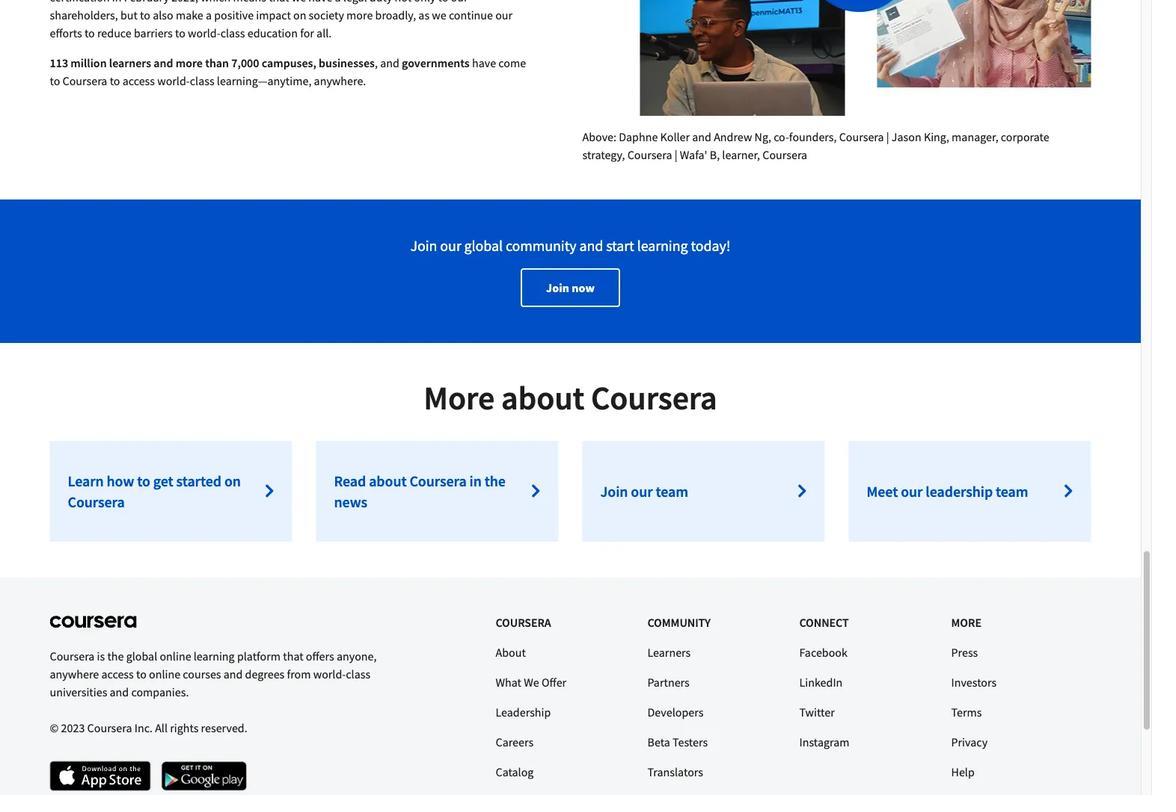 Task type: locate. For each thing, give the bounding box(es) containing it.
join inside button
[[546, 280, 569, 295]]

learning—anytime,
[[217, 73, 311, 88]]

degrees
[[245, 668, 285, 683]]

the right in in the bottom of the page
[[484, 472, 506, 491]]

chevron right image
[[531, 484, 540, 499], [1064, 484, 1073, 499]]

1 vertical spatial world-
[[313, 668, 346, 683]]

about for more
[[501, 377, 585, 419]]

reserved.
[[201, 721, 247, 736]]

learn
[[68, 472, 104, 491]]

0 horizontal spatial chevron right image
[[265, 484, 274, 499]]

class down anyone,
[[346, 668, 370, 683]]

0 horizontal spatial join
[[410, 237, 437, 255]]

our
[[440, 237, 461, 255], [631, 482, 653, 501], [901, 482, 923, 501]]

2023
[[61, 721, 85, 736]]

join
[[410, 237, 437, 255], [546, 280, 569, 295], [600, 482, 628, 501]]

our for team
[[631, 482, 653, 501]]

1 horizontal spatial chevron right image
[[1064, 484, 1073, 499]]

1 vertical spatial the
[[107, 650, 124, 665]]

1 chevron right image from the left
[[531, 484, 540, 499]]

testers
[[673, 735, 708, 750]]

about
[[501, 377, 585, 419], [369, 472, 407, 491]]

coursera inside coursera is the global online learning platform that offers anyone, anywhere access to online courses and degrees from world-class universities and companies.
[[50, 650, 95, 665]]

chevron right image inside the join our team link
[[797, 484, 807, 499]]

2 vertical spatial join
[[600, 482, 628, 501]]

2 chevron right image from the left
[[1064, 484, 1073, 499]]

news
[[334, 493, 367, 512]]

0 horizontal spatial the
[[107, 650, 124, 665]]

global
[[464, 237, 503, 255], [126, 650, 157, 665]]

about inside read about coursera in the news
[[369, 472, 407, 491]]

online up companies.
[[149, 668, 180, 683]]

catalog
[[496, 765, 534, 780]]

1 vertical spatial global
[[126, 650, 157, 665]]

meet our leadership team link
[[849, 441, 1091, 542]]

privacy
[[951, 735, 988, 750]]

1 horizontal spatial global
[[464, 237, 503, 255]]

learning
[[637, 237, 688, 255], [194, 650, 235, 665]]

1 vertical spatial class
[[346, 668, 370, 683]]

0 vertical spatial |
[[886, 129, 889, 144]]

access inside the have come to coursera to access world-class learning—anytime, anywhere.
[[122, 73, 155, 88]]

1 horizontal spatial our
[[631, 482, 653, 501]]

0 vertical spatial the
[[484, 472, 506, 491]]

strategy,
[[582, 147, 625, 162]]

and up wafa'
[[692, 129, 711, 144]]

2 chevron right image from the left
[[797, 484, 807, 499]]

2 horizontal spatial our
[[901, 482, 923, 501]]

0 horizontal spatial team
[[656, 482, 688, 501]]

and
[[154, 55, 173, 70], [380, 55, 399, 70], [692, 129, 711, 144], [579, 237, 603, 255], [223, 668, 243, 683], [110, 686, 129, 701]]

0 vertical spatial class
[[190, 73, 214, 88]]

0 vertical spatial global
[[464, 237, 503, 255]]

world- inside coursera is the global online learning platform that offers anyone, anywhere access to online courses and degrees from world-class universities and companies.
[[313, 668, 346, 683]]

rights
[[170, 721, 199, 736]]

instagram
[[799, 735, 849, 750]]

team inside meet our leadership team link
[[996, 482, 1028, 501]]

started
[[176, 472, 221, 491]]

0 horizontal spatial world-
[[157, 73, 190, 88]]

offers
[[306, 650, 334, 665]]

wafa'
[[680, 147, 707, 162]]

0 horizontal spatial chevron right image
[[531, 484, 540, 499]]

now
[[572, 280, 595, 295]]

class
[[190, 73, 214, 88], [346, 668, 370, 683]]

1 horizontal spatial about
[[501, 377, 585, 419]]

0 horizontal spatial |
[[675, 147, 677, 162]]

terms
[[951, 705, 982, 720]]

1 team from the left
[[656, 482, 688, 501]]

to left get
[[137, 472, 150, 491]]

read
[[334, 472, 366, 491]]

our for leadership
[[901, 482, 923, 501]]

class down more
[[190, 73, 214, 88]]

access down is
[[101, 668, 134, 683]]

about for read
[[369, 472, 407, 491]]

| left jason
[[886, 129, 889, 144]]

and right courses
[[223, 668, 243, 683]]

113
[[50, 55, 68, 70]]

the
[[484, 472, 506, 491], [107, 650, 124, 665]]

from
[[287, 668, 311, 683]]

world-
[[157, 73, 190, 88], [313, 668, 346, 683]]

privacy link
[[951, 735, 988, 750]]

linkedin link
[[799, 675, 843, 690]]

than
[[205, 55, 229, 70]]

campuses,
[[262, 55, 316, 70]]

anywhere
[[50, 668, 99, 683]]

chevron right image inside read about coursera in the news link
[[531, 484, 540, 499]]

global up companies.
[[126, 650, 157, 665]]

1 vertical spatial |
[[675, 147, 677, 162]]

1 vertical spatial access
[[101, 668, 134, 683]]

leadership link
[[496, 705, 551, 720]]

community
[[647, 616, 711, 631]]

learning up courses
[[194, 650, 235, 665]]

have come to coursera to access world-class learning—anytime, anywhere.
[[50, 55, 526, 88]]

learning inside coursera is the global online learning platform that offers anyone, anywhere access to online courses and degrees from world-class universities and companies.
[[194, 650, 235, 665]]

learning right start on the right top of the page
[[637, 237, 688, 255]]

download on the app store image
[[50, 762, 151, 792]]

7,000
[[231, 55, 259, 70]]

world- down offers
[[313, 668, 346, 683]]

daphne
[[619, 129, 658, 144]]

© 2023 coursera inc. all rights reserved.
[[50, 721, 247, 736]]

the right is
[[107, 650, 124, 665]]

1 vertical spatial learning
[[194, 650, 235, 665]]

0 vertical spatial learning
[[637, 237, 688, 255]]

0 vertical spatial about
[[501, 377, 585, 419]]

0 vertical spatial online
[[160, 650, 191, 665]]

0 horizontal spatial global
[[126, 650, 157, 665]]

to
[[50, 73, 60, 88], [110, 73, 120, 88], [137, 472, 150, 491], [136, 668, 146, 683]]

access inside coursera is the global online learning platform that offers anyone, anywhere access to online courses and degrees from world-class universities and companies.
[[101, 668, 134, 683]]

1 horizontal spatial world-
[[313, 668, 346, 683]]

translators link
[[647, 765, 703, 780]]

andrew
[[714, 129, 752, 144]]

0 horizontal spatial learning
[[194, 650, 235, 665]]

access
[[122, 73, 155, 88], [101, 668, 134, 683]]

0 horizontal spatial class
[[190, 73, 214, 88]]

facebook link
[[799, 646, 848, 661]]

1 horizontal spatial the
[[484, 472, 506, 491]]

1 chevron right image from the left
[[265, 484, 274, 499]]

start
[[606, 237, 634, 255]]

learn how to get started on coursera
[[68, 472, 241, 512]]

to down learners at top left
[[110, 73, 120, 88]]

world- inside the have come to coursera to access world-class learning—anytime, anywhere.
[[157, 73, 190, 88]]

0 vertical spatial join
[[410, 237, 437, 255]]

1 horizontal spatial |
[[886, 129, 889, 144]]

partners
[[647, 675, 690, 690]]

0 horizontal spatial our
[[440, 237, 461, 255]]

careers
[[496, 735, 533, 750]]

2 horizontal spatial join
[[600, 482, 628, 501]]

investors link
[[951, 675, 997, 690]]

1 horizontal spatial join
[[546, 280, 569, 295]]

chevron right image
[[265, 484, 274, 499], [797, 484, 807, 499]]

press link
[[951, 646, 978, 661]]

to down 113 on the left top of page
[[50, 73, 60, 88]]

coursera
[[63, 73, 107, 88], [839, 129, 884, 144], [627, 147, 672, 162], [763, 147, 807, 162], [591, 377, 717, 419], [410, 472, 467, 491], [68, 493, 125, 512], [50, 650, 95, 665], [87, 721, 132, 736]]

learners
[[647, 646, 691, 661]]

chevron right image for join our team
[[797, 484, 807, 499]]

to inside coursera is the global online learning platform that offers anyone, anywhere access to online courses and degrees from world-class universities and companies.
[[136, 668, 146, 683]]

manager,
[[952, 129, 998, 144]]

world- down more
[[157, 73, 190, 88]]

113 million learners and more than 7,000 campuses, businesses , and governments
[[50, 55, 470, 70]]

b,
[[710, 147, 720, 162]]

our for global
[[440, 237, 461, 255]]

and left more
[[154, 55, 173, 70]]

chevron right image inside meet our leadership team link
[[1064, 484, 1073, 499]]

read about coursera in the news link
[[316, 441, 558, 542]]

above:
[[582, 129, 616, 144]]

join our team
[[600, 482, 688, 501]]

coursera inside learn how to get started on coursera
[[68, 493, 125, 512]]

1 horizontal spatial chevron right image
[[797, 484, 807, 499]]

our story image
[[600, 0, 1091, 116]]

join now button
[[521, 268, 620, 307]]

1 horizontal spatial class
[[346, 668, 370, 683]]

meet our leadership team
[[867, 482, 1028, 501]]

1 vertical spatial about
[[369, 472, 407, 491]]

access down learners at top left
[[122, 73, 155, 88]]

0 vertical spatial world-
[[157, 73, 190, 88]]

0 vertical spatial access
[[122, 73, 155, 88]]

and right 'universities'
[[110, 686, 129, 701]]

1 vertical spatial join
[[546, 280, 569, 295]]

online up courses
[[160, 650, 191, 665]]

and inside above: daphne koller and andrew ng, co-founders, coursera | jason king, manager, corporate strategy, coursera | wafa' b, learner, coursera
[[692, 129, 711, 144]]

0 horizontal spatial about
[[369, 472, 407, 491]]

more
[[424, 377, 495, 419]]

2 team from the left
[[996, 482, 1028, 501]]

press
[[951, 646, 978, 661]]

terms link
[[951, 705, 982, 720]]

governments
[[402, 55, 470, 70]]

global left community
[[464, 237, 503, 255]]

chevron right image inside learn how to get started on coursera link
[[265, 484, 274, 499]]

coursera inside the have come to coursera to access world-class learning—anytime, anywhere.
[[63, 73, 107, 88]]

learn how to get started on coursera link
[[50, 441, 292, 542]]

translators
[[647, 765, 703, 780]]

koller
[[660, 129, 690, 144]]

to up companies.
[[136, 668, 146, 683]]

| left wafa'
[[675, 147, 677, 162]]

1 horizontal spatial team
[[996, 482, 1028, 501]]

anyone,
[[337, 650, 377, 665]]



Task type: vqa. For each thing, say whether or not it's contained in the screenshot.
the leftmost learning
yes



Task type: describe. For each thing, give the bounding box(es) containing it.
twitter
[[799, 705, 835, 720]]

join for join our global community and start learning today!
[[410, 237, 437, 255]]

more about coursera
[[424, 377, 717, 419]]

leadership
[[496, 705, 551, 720]]

about link
[[496, 646, 526, 661]]

anywhere.
[[314, 73, 366, 88]]

partners link
[[647, 675, 690, 690]]

what we offer
[[496, 675, 566, 690]]

how
[[107, 472, 134, 491]]

class inside the have come to coursera to access world-class learning—anytime, anywhere.
[[190, 73, 214, 88]]

beta testers
[[647, 735, 708, 750]]

leadership
[[926, 482, 993, 501]]

join our team link
[[582, 441, 825, 542]]

careers link
[[496, 735, 533, 750]]

join now
[[546, 280, 595, 295]]

on
[[224, 472, 241, 491]]

co-
[[774, 129, 789, 144]]

coursera is the global online learning platform that offers anyone, anywhere access to online courses and degrees from world-class universities and companies.
[[50, 650, 377, 701]]

chevron right image for learn how to get started on coursera
[[265, 484, 274, 499]]

the inside read about coursera in the news
[[484, 472, 506, 491]]

learner,
[[722, 147, 760, 162]]

1 vertical spatial online
[[149, 668, 180, 683]]

global inside coursera is the global online learning platform that offers anyone, anywhere access to online courses and degrees from world-class universities and companies.
[[126, 650, 157, 665]]

instagram link
[[799, 735, 849, 750]]

come
[[498, 55, 526, 70]]

more
[[951, 616, 981, 631]]

the inside coursera is the global online learning platform that offers anyone, anywhere access to online courses and degrees from world-class universities and companies.
[[107, 650, 124, 665]]

,
[[375, 55, 378, 70]]

chevron right image for meet our leadership team
[[1064, 484, 1073, 499]]

founders,
[[789, 129, 837, 144]]

platform
[[237, 650, 281, 665]]

get it on google play image
[[161, 762, 247, 792]]

and left start on the right top of the page
[[579, 237, 603, 255]]

beta testers link
[[647, 735, 708, 750]]

1 horizontal spatial learning
[[637, 237, 688, 255]]

investors
[[951, 675, 997, 690]]

help
[[951, 765, 975, 780]]

beta
[[647, 735, 670, 750]]

inc.
[[134, 721, 153, 736]]

courses
[[183, 668, 221, 683]]

have
[[472, 55, 496, 70]]

join for join now
[[546, 280, 569, 295]]

team inside the join our team link
[[656, 482, 688, 501]]

connect
[[799, 616, 849, 631]]

about
[[496, 646, 526, 661]]

in
[[469, 472, 482, 491]]

offer
[[542, 675, 566, 690]]

twitter link
[[799, 705, 835, 720]]

class inside coursera is the global online learning platform that offers anyone, anywhere access to online courses and degrees from world-class universities and companies.
[[346, 668, 370, 683]]

and right ,
[[380, 55, 399, 70]]

to inside learn how to get started on coursera
[[137, 472, 150, 491]]

ng,
[[754, 129, 771, 144]]

jason
[[892, 129, 921, 144]]

learners link
[[647, 646, 691, 661]]

linkedin
[[799, 675, 843, 690]]

what
[[496, 675, 521, 690]]

king,
[[924, 129, 949, 144]]

meet
[[867, 482, 898, 501]]

learners
[[109, 55, 151, 70]]

community
[[506, 237, 576, 255]]

more
[[176, 55, 203, 70]]

is
[[97, 650, 105, 665]]

companies.
[[131, 686, 189, 701]]

read about coursera in the news
[[334, 472, 506, 512]]

coursera inside read about coursera in the news
[[410, 472, 467, 491]]

corporate
[[1001, 129, 1049, 144]]

chevron right image for read about coursera in the news
[[531, 484, 540, 499]]

join now link
[[521, 268, 620, 307]]

today!
[[691, 237, 730, 255]]

above: daphne koller and andrew ng, co-founders, coursera | jason king, manager, corporate strategy, coursera | wafa' b, learner, coursera
[[582, 129, 1049, 162]]

that
[[283, 650, 303, 665]]

join our global community and start learning today!
[[410, 237, 730, 255]]

help link
[[951, 765, 975, 780]]

developers
[[647, 705, 704, 720]]

developers link
[[647, 705, 704, 720]]

universities
[[50, 686, 107, 701]]

join for join our team
[[600, 482, 628, 501]]

million
[[71, 55, 107, 70]]

coursera image
[[50, 614, 137, 631]]



